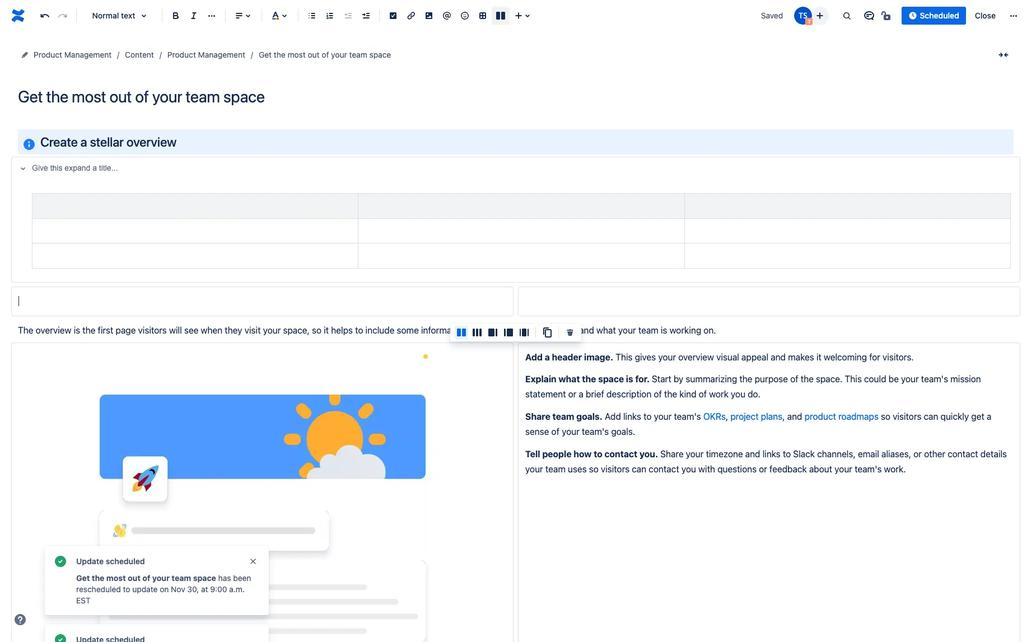 Task type: locate. For each thing, give the bounding box(es) containing it.
1 vertical spatial about
[[809, 464, 833, 475]]

management for second product management link from the right
[[64, 50, 112, 59]]

scheduled
[[106, 557, 145, 566]]

get the most out of your team space link
[[259, 48, 391, 62]]

0 vertical spatial share
[[526, 412, 551, 422]]

goals. inside so visitors can quickly get a sense of your team's goals.
[[611, 427, 635, 437]]

share inside share your timezone and links to slack channels, email aliases, or other contact details your team uses so visitors can contact you with questions or feedback about your team's work.
[[661, 449, 684, 459]]

1 product management from the left
[[34, 50, 112, 59]]

collapse content image
[[16, 162, 30, 176]]

this
[[616, 352, 633, 362], [845, 374, 862, 384]]

on left nov
[[160, 585, 169, 594]]

include
[[366, 326, 395, 336]]

2 vertical spatial so
[[589, 464, 599, 475]]

redo ⌘⇧z image
[[56, 9, 69, 22]]

visitors up aliases, at the bottom right of the page
[[893, 412, 922, 422]]

to up feedback
[[783, 449, 791, 459]]

0 horizontal spatial on
[[160, 585, 169, 594]]

add image, video, or file image
[[422, 9, 436, 22]]

details
[[981, 449, 1007, 459]]

0 vertical spatial it
[[324, 326, 329, 336]]

team's down email
[[855, 464, 882, 475]]

out down bullet list ⌘⇧8 icon
[[308, 50, 320, 59]]

has
[[218, 574, 231, 583]]

and left makes
[[771, 352, 786, 362]]

product management link down redo ⌘⇧z 'image'
[[34, 48, 112, 62]]

2 product from the left
[[167, 50, 196, 59]]

1 success image from the top
[[54, 555, 67, 569]]

or left other
[[914, 449, 922, 459]]

remove image
[[564, 326, 577, 340]]

Give this page a title text field
[[18, 87, 1014, 106]]

1 vertical spatial success image
[[54, 634, 67, 643]]

1 vertical spatial this
[[845, 374, 862, 384]]

your up how
[[562, 427, 580, 437]]

no restrictions image
[[881, 9, 894, 22]]

1 , from the left
[[726, 412, 728, 422]]

or left feedback
[[759, 464, 767, 475]]

italic ⌘i image
[[187, 9, 201, 22]]

0 vertical spatial success image
[[54, 555, 67, 569]]

your up the gives
[[618, 326, 636, 336]]

space right left sidebar icon
[[519, 326, 543, 336]]

is
[[74, 326, 80, 336], [545, 326, 552, 336], [661, 326, 668, 336], [626, 374, 633, 384]]

and right remove icon
[[579, 326, 594, 336]]

1 horizontal spatial about
[[809, 464, 833, 475]]

1 product management link from the left
[[34, 48, 112, 62]]

three columns image
[[471, 326, 484, 340]]

management down more formatting icon
[[198, 50, 245, 59]]

1 horizontal spatial product management link
[[167, 48, 245, 62]]

more formatting image
[[205, 9, 218, 22]]

it left helps
[[324, 326, 329, 336]]

and inside share your timezone and links to slack channels, email aliases, or other contact details your team uses so visitors can contact you with questions or feedback about your team's work.
[[745, 449, 761, 459]]

contact left you.
[[605, 449, 638, 459]]

get the most out of your team space up update
[[76, 574, 216, 583]]

1 horizontal spatial on
[[469, 326, 479, 336]]

0 horizontal spatial you
[[682, 464, 696, 475]]

2 horizontal spatial overview
[[679, 352, 714, 362]]

what up the image.
[[597, 326, 616, 336]]

a left brief
[[579, 390, 584, 400]]

1 vertical spatial links
[[763, 449, 781, 459]]

your
[[331, 50, 347, 59], [263, 326, 281, 336], [618, 326, 636, 336], [658, 352, 676, 362], [901, 374, 919, 384], [654, 412, 672, 422], [562, 427, 580, 437], [686, 449, 704, 459], [526, 464, 543, 475], [835, 464, 853, 475], [152, 574, 170, 583]]

product management down redo ⌘⇧z 'image'
[[34, 50, 112, 59]]

has been rescheduled to update on nov 30, at 9:00 a.m. est
[[76, 574, 251, 606]]

0 horizontal spatial ,
[[726, 412, 728, 422]]

links for and
[[763, 449, 781, 459]]

what down header
[[559, 374, 580, 384]]

visitors
[[138, 326, 167, 336], [893, 412, 922, 422], [601, 464, 630, 475]]

channels,
[[817, 449, 856, 459]]

1 horizontal spatial visitors
[[601, 464, 630, 475]]

visitors down tell people how to contact you. at the bottom of the page
[[601, 464, 630, 475]]

of
[[322, 50, 329, 59], [791, 374, 799, 384], [654, 390, 662, 400], [699, 390, 707, 400], [552, 427, 560, 437], [143, 574, 150, 583]]

team's
[[921, 374, 949, 384], [674, 412, 701, 422], [582, 427, 609, 437], [855, 464, 882, 475]]

1 vertical spatial you
[[682, 464, 696, 475]]

is left for.
[[626, 374, 633, 384]]

0 vertical spatial or
[[568, 390, 577, 400]]

can down you.
[[632, 464, 647, 475]]

they
[[225, 326, 242, 336]]

1 management from the left
[[64, 50, 112, 59]]

2 horizontal spatial or
[[914, 449, 922, 459]]

about down channels,
[[809, 464, 833, 475]]

your up update
[[152, 574, 170, 583]]

start
[[652, 374, 672, 384]]

0 vertical spatial overview
[[126, 134, 177, 150]]

get
[[259, 50, 272, 59], [76, 574, 90, 583]]

overview
[[126, 134, 177, 150], [36, 326, 71, 336], [679, 352, 714, 362]]

2 management from the left
[[198, 50, 245, 59]]

0 horizontal spatial product
[[34, 50, 62, 59]]

1 horizontal spatial share
[[661, 449, 684, 459]]

or down "explain what the space is for."
[[568, 390, 577, 400]]

management for 1st product management link from the right
[[198, 50, 245, 59]]

contact down you.
[[649, 464, 679, 475]]

two columns image
[[455, 326, 468, 340]]

overview right stellar
[[126, 134, 177, 150]]

0 horizontal spatial or
[[568, 390, 577, 400]]

a
[[80, 134, 87, 150], [545, 352, 550, 362], [579, 390, 584, 400], [987, 412, 992, 422]]

team's inside start by summarizing the purpose of the space. this could be your team's mission statement or a brief description of the kind of work you do.
[[921, 374, 949, 384]]

your down outdent ⇧tab image
[[331, 50, 347, 59]]

0 horizontal spatial add
[[526, 352, 543, 362]]

1 horizontal spatial overview
[[126, 134, 177, 150]]

1 vertical spatial can
[[632, 464, 647, 475]]

so visitors can quickly get a sense of your team's goals.
[[526, 412, 994, 437]]

2 horizontal spatial visitors
[[893, 412, 922, 422]]

your down tell
[[526, 464, 543, 475]]

contact
[[605, 449, 638, 459], [948, 449, 979, 459], [649, 464, 679, 475]]

to left update
[[123, 585, 130, 594]]

of right sense
[[552, 427, 560, 437]]

1 vertical spatial get the most out of your team space
[[76, 574, 216, 583]]

of inside so visitors can quickly get a sense of your team's goals.
[[552, 427, 560, 437]]

product roadmaps link
[[805, 412, 879, 422]]

the
[[18, 326, 33, 336]]

0 horizontal spatial links
[[623, 412, 641, 422]]

you left "do."
[[731, 390, 746, 400]]

Give this expand a title... text field
[[30, 162, 1018, 176]]

okrs link
[[704, 412, 726, 422]]

1 horizontal spatial can
[[924, 412, 939, 422]]

0 horizontal spatial product management link
[[34, 48, 112, 62]]

product management link down more formatting icon
[[167, 48, 245, 62]]

a right get
[[987, 412, 992, 422]]

other
[[924, 449, 946, 459]]

this left could
[[845, 374, 862, 384]]

find and replace image
[[841, 9, 854, 22]]

it right makes
[[817, 352, 822, 362]]

0 horizontal spatial can
[[632, 464, 647, 475]]

,
[[726, 412, 728, 422], [783, 412, 785, 422]]

Main content area, start typing to enter text. text field
[[11, 129, 1021, 643]]

visitors left "will"
[[138, 326, 167, 336]]

product down bold ⌘b image at the top left
[[167, 50, 196, 59]]

space inside get the most out of your team space link
[[370, 50, 391, 59]]

0 horizontal spatial product management
[[34, 50, 112, 59]]

1 horizontal spatial ,
[[783, 412, 785, 422]]

what left left sidebar icon
[[482, 326, 501, 336]]

1 horizontal spatial so
[[589, 464, 599, 475]]

0 horizontal spatial get
[[76, 574, 90, 583]]

1 horizontal spatial it
[[817, 352, 822, 362]]

make page fixed-width image
[[997, 48, 1011, 62]]

right sidebar image
[[486, 326, 500, 340]]

0 vertical spatial visitors
[[138, 326, 167, 336]]

team inside share your timezone and links to slack channels, email aliases, or other contact details your team uses so visitors can contact you with questions or feedback about your team's work.
[[546, 464, 566, 475]]

move this page image
[[20, 50, 29, 59]]

0 horizontal spatial get the most out of your team space
[[76, 574, 216, 583]]

1 vertical spatial add
[[605, 412, 621, 422]]

1 horizontal spatial get the most out of your team space
[[259, 50, 391, 59]]

, left product
[[783, 412, 785, 422]]

goals.
[[577, 412, 603, 422], [611, 427, 635, 437]]

1 vertical spatial out
[[128, 574, 141, 583]]

on inside has been rescheduled to update on nov 30, at 9:00 a.m. est
[[160, 585, 169, 594]]

0 vertical spatial so
[[312, 326, 322, 336]]

1 horizontal spatial goals.
[[611, 427, 635, 437]]

questions
[[718, 464, 757, 475]]

1 horizontal spatial get
[[259, 50, 272, 59]]

space down action item icon
[[370, 50, 391, 59]]

appeal
[[742, 352, 769, 362]]

scheduled
[[920, 11, 960, 20]]

so right space,
[[312, 326, 322, 336]]

space up "at" at left bottom
[[193, 574, 216, 583]]

1 horizontal spatial product
[[167, 50, 196, 59]]

1 vertical spatial or
[[914, 449, 922, 459]]

overview right the
[[36, 326, 71, 336]]

comment icon image
[[863, 9, 876, 22]]

on right two columns icon
[[469, 326, 479, 336]]

indent tab image
[[359, 9, 373, 22]]

stellar
[[90, 134, 124, 150]]

1 vertical spatial get
[[76, 574, 90, 583]]

can inside so visitors can quickly get a sense of your team's goals.
[[924, 412, 939, 422]]

outdent ⇧tab image
[[341, 9, 355, 22]]

mission
[[951, 374, 981, 384]]

can inside share your timezone and links to slack channels, email aliases, or other contact details your team uses so visitors can contact you with questions or feedback about your team's work.
[[632, 464, 647, 475]]

1 horizontal spatial product management
[[167, 50, 245, 59]]

add
[[526, 352, 543, 362], [605, 412, 621, 422]]

management
[[64, 50, 112, 59], [198, 50, 245, 59]]

add up explain
[[526, 352, 543, 362]]

confluence image
[[9, 7, 27, 25], [9, 7, 27, 25]]

your inside start by summarizing the purpose of the space. this could be your team's mission statement or a brief description of the kind of work you do.
[[901, 374, 919, 384]]

your down start
[[654, 412, 672, 422]]

quickly
[[941, 412, 969, 422]]

you left the with
[[682, 464, 696, 475]]

1 product from the left
[[34, 50, 62, 59]]

1 vertical spatial goals.
[[611, 427, 635, 437]]

0 vertical spatial about
[[554, 326, 577, 336]]

normal
[[92, 11, 119, 20]]

at
[[201, 585, 208, 594]]

email
[[858, 449, 879, 459]]

share right you.
[[661, 449, 684, 459]]

links up feedback
[[763, 449, 781, 459]]

is left first
[[74, 326, 80, 336]]

goals. down description
[[611, 427, 635, 437]]

your right be
[[901, 374, 919, 384]]

0 horizontal spatial share
[[526, 412, 551, 422]]

2 vertical spatial visitors
[[601, 464, 630, 475]]

0 horizontal spatial overview
[[36, 326, 71, 336]]

1 horizontal spatial out
[[308, 50, 320, 59]]

more image
[[1007, 9, 1021, 22]]

1 vertical spatial share
[[661, 449, 684, 459]]

out up update
[[128, 574, 141, 583]]

about up header
[[554, 326, 577, 336]]

management down normal
[[64, 50, 112, 59]]

product management
[[34, 50, 112, 59], [167, 50, 245, 59]]

1 vertical spatial so
[[881, 412, 891, 422]]

1 horizontal spatial this
[[845, 374, 862, 384]]

links inside share your timezone and links to slack channels, email aliases, or other contact details your team uses so visitors can contact you with questions or feedback about your team's work.
[[763, 449, 781, 459]]

0 horizontal spatial about
[[554, 326, 577, 336]]

2 horizontal spatial so
[[881, 412, 891, 422]]

kind
[[680, 390, 697, 400]]

bold ⌘b image
[[169, 9, 183, 22]]

1 horizontal spatial you
[[731, 390, 746, 400]]

team
[[349, 50, 367, 59], [639, 326, 659, 336], [553, 412, 575, 422], [546, 464, 566, 475], [172, 574, 191, 583]]

space
[[370, 50, 391, 59], [519, 326, 543, 336], [598, 374, 624, 384], [193, 574, 216, 583]]

1 horizontal spatial add
[[605, 412, 621, 422]]

mention image
[[440, 9, 454, 22]]

0 vertical spatial can
[[924, 412, 939, 422]]

or inside start by summarizing the purpose of the space. this could be your team's mission statement or a brief description of the kind of work you do.
[[568, 390, 577, 400]]

team's left mission
[[921, 374, 949, 384]]

link image
[[404, 9, 418, 22]]

on.
[[704, 326, 716, 336]]

product right move this page icon
[[34, 50, 62, 59]]

invite to edit image
[[814, 9, 827, 22]]

goals. down brief
[[577, 412, 603, 422]]

tell people how to contact you.
[[526, 449, 658, 459]]

0 horizontal spatial most
[[106, 574, 126, 583]]

can left quickly
[[924, 412, 939, 422]]

nov
[[171, 585, 185, 594]]

1 vertical spatial it
[[817, 352, 822, 362]]

product management down more formatting icon
[[167, 50, 245, 59]]

left sidebar image
[[502, 326, 515, 340]]

success image
[[54, 555, 67, 569], [54, 634, 67, 643]]

links for add
[[623, 412, 641, 422]]

0 horizontal spatial out
[[128, 574, 141, 583]]

0 horizontal spatial goals.
[[577, 412, 603, 422]]

most down update scheduled
[[106, 574, 126, 583]]

0 vertical spatial you
[[731, 390, 746, 400]]

share up sense
[[526, 412, 551, 422]]

0 vertical spatial this
[[616, 352, 633, 362]]

most down bullet list ⌘⇧8 icon
[[288, 50, 306, 59]]

normal text
[[92, 11, 135, 20]]

2 product management from the left
[[167, 50, 245, 59]]

statement
[[526, 390, 566, 400]]

get the most out of your team space
[[259, 50, 391, 59], [76, 574, 216, 583]]

add down description
[[605, 412, 621, 422]]

some
[[397, 326, 419, 336]]

1 vertical spatial on
[[160, 585, 169, 594]]

and up questions
[[745, 449, 761, 459]]

normal text button
[[81, 3, 157, 28]]

you
[[731, 390, 746, 400], [682, 464, 696, 475]]

copy image
[[541, 326, 554, 340]]

this left the gives
[[616, 352, 633, 362]]

action item image
[[387, 9, 400, 22]]

out
[[308, 50, 320, 59], [128, 574, 141, 583]]

on inside text box
[[469, 326, 479, 336]]

team down the indent tab image
[[349, 50, 367, 59]]

about
[[554, 326, 577, 336], [809, 464, 833, 475]]

0 vertical spatial goals.
[[577, 412, 603, 422]]

on
[[469, 326, 479, 336], [160, 585, 169, 594]]

1 horizontal spatial links
[[763, 449, 781, 459]]

contact right other
[[948, 449, 979, 459]]

, left project
[[726, 412, 728, 422]]

get the most out of your team space down the numbered list ⌘⇧7 image
[[259, 50, 391, 59]]

1 horizontal spatial or
[[759, 464, 767, 475]]

team down people
[[546, 464, 566, 475]]

most
[[288, 50, 306, 59], [106, 574, 126, 583]]

share
[[526, 412, 551, 422], [661, 449, 684, 459]]

links
[[623, 412, 641, 422], [763, 449, 781, 459]]

2 vertical spatial overview
[[679, 352, 714, 362]]

text
[[121, 11, 135, 20]]

plans
[[761, 412, 783, 422]]

so down tell people how to contact you. at the bottom of the page
[[589, 464, 599, 475]]

about inside share your timezone and links to slack channels, email aliases, or other contact details your team uses so visitors can contact you with questions or feedback about your team's work.
[[809, 464, 833, 475]]

0 vertical spatial links
[[623, 412, 641, 422]]

links down description
[[623, 412, 641, 422]]

purpose
[[755, 374, 788, 384]]

overview up summarizing
[[679, 352, 714, 362]]

1 horizontal spatial management
[[198, 50, 245, 59]]

can
[[924, 412, 939, 422], [632, 464, 647, 475]]

1 horizontal spatial most
[[288, 50, 306, 59]]

is left working at the bottom right of page
[[661, 326, 668, 336]]

is left remove icon
[[545, 326, 552, 336]]

0 vertical spatial out
[[308, 50, 320, 59]]

update
[[76, 557, 104, 566]]

0 horizontal spatial management
[[64, 50, 112, 59]]

team's up tell people how to contact you. at the bottom of the page
[[582, 427, 609, 437]]

0 vertical spatial on
[[469, 326, 479, 336]]

1 vertical spatial visitors
[[893, 412, 922, 422]]



Task type: describe. For each thing, give the bounding box(es) containing it.
product for 1st product management link from the right
[[167, 50, 196, 59]]

product
[[805, 412, 836, 422]]

team down statement
[[553, 412, 575, 422]]

this inside start by summarizing the purpose of the space. this could be your team's mission statement or a brief description of the kind of work you do.
[[845, 374, 862, 384]]

helps
[[331, 326, 353, 336]]

your down channels,
[[835, 464, 853, 475]]

when
[[201, 326, 222, 336]]

your up the with
[[686, 449, 704, 459]]

for
[[870, 352, 881, 362]]

of right purpose
[[791, 374, 799, 384]]

9:00
[[210, 585, 227, 594]]

1 vertical spatial overview
[[36, 326, 71, 336]]

so inside so visitors can quickly get a sense of your team's goals.
[[881, 412, 891, 422]]

0 vertical spatial get
[[259, 50, 272, 59]]

brief
[[586, 390, 604, 400]]

project
[[731, 412, 759, 422]]

2 product management link from the left
[[167, 48, 245, 62]]

update
[[132, 585, 158, 594]]

align left image
[[232, 9, 246, 22]]

to right helps
[[355, 326, 363, 336]]

team's inside share your timezone and links to slack channels, email aliases, or other contact details your team uses so visitors can contact you with questions or feedback about your team's work.
[[855, 464, 882, 475]]

three columns with sidebars image
[[518, 326, 531, 340]]

roadmaps
[[839, 412, 879, 422]]

explain
[[526, 374, 557, 384]]

2 , from the left
[[783, 412, 785, 422]]

0 horizontal spatial visitors
[[138, 326, 167, 336]]

to inside share your timezone and links to slack channels, email aliases, or other contact details your team uses so visitors can contact you with questions or feedback about your team's work.
[[783, 449, 791, 459]]

out inside get the most out of your team space link
[[308, 50, 320, 59]]

saved
[[761, 11, 783, 20]]

a left stellar
[[80, 134, 87, 150]]

numbered list ⌘⇧7 image
[[323, 9, 337, 22]]

add a header image. this gives your overview visual appeal and makes it welcoming for visitors.
[[526, 352, 914, 362]]

panel info image
[[22, 138, 36, 151]]

you inside start by summarizing the purpose of the space. this could be your team's mission statement or a brief description of the kind of work you do.
[[731, 390, 746, 400]]

aliases,
[[882, 449, 912, 459]]

header
[[552, 352, 582, 362]]

about for feedback
[[809, 464, 833, 475]]

uses
[[568, 464, 587, 475]]

of up update
[[143, 574, 150, 583]]

layouts image
[[494, 9, 508, 22]]

tell
[[526, 449, 540, 459]]

been
[[233, 574, 251, 583]]

1 vertical spatial most
[[106, 574, 126, 583]]

rescheduled
[[76, 585, 121, 594]]

start by summarizing the purpose of the space. this could be your team's mission statement or a brief description of the kind of work you do.
[[526, 374, 984, 400]]

how
[[574, 449, 592, 459]]

information
[[421, 326, 467, 336]]

team's down kind
[[674, 412, 701, 422]]

create
[[40, 134, 78, 150]]

to right how
[[594, 449, 603, 459]]

1 horizontal spatial what
[[559, 374, 580, 384]]

working
[[670, 326, 702, 336]]

create a stellar overview
[[40, 134, 177, 150]]

you inside share your timezone and links to slack channels, email aliases, or other contact details your team uses so visitors can contact you with questions or feedback about your team's work.
[[682, 464, 696, 475]]

0 horizontal spatial it
[[324, 326, 329, 336]]

be
[[889, 374, 899, 384]]

2 horizontal spatial what
[[597, 326, 616, 336]]

share for your
[[661, 449, 684, 459]]

feedback
[[770, 464, 807, 475]]

the overview is the first page visitors will see when they visit your space, so it helps to include some information on what the space is about and what your team is working on.
[[18, 326, 716, 336]]

and right plans
[[787, 412, 802, 422]]

will
[[169, 326, 182, 336]]

0 vertical spatial add
[[526, 352, 543, 362]]

0 vertical spatial most
[[288, 50, 306, 59]]

see
[[184, 326, 198, 336]]

you.
[[640, 449, 658, 459]]

for.
[[636, 374, 650, 384]]

close button
[[968, 7, 1003, 25]]

slack
[[793, 449, 815, 459]]

by
[[674, 374, 684, 384]]

undo ⌘z image
[[38, 9, 52, 22]]

gives
[[635, 352, 656, 362]]

work
[[709, 390, 729, 400]]

publish is scheduled for a future time image
[[909, 11, 918, 20]]

to inside has been rescheduled to update on nov 30, at 9:00 a.m. est
[[123, 585, 130, 594]]

people
[[542, 449, 572, 459]]

table image
[[476, 9, 490, 22]]

work.
[[884, 464, 906, 475]]

a inside so visitors can quickly get a sense of your team's goals.
[[987, 412, 992, 422]]

visit
[[245, 326, 261, 336]]

visitors inside so visitors can quickly get a sense of your team's goals.
[[893, 412, 922, 422]]

project plans link
[[731, 412, 783, 422]]

content
[[125, 50, 154, 59]]

scheduled button
[[902, 7, 966, 25]]

get
[[972, 412, 985, 422]]

2 vertical spatial or
[[759, 464, 767, 475]]

page
[[116, 326, 136, 336]]

timezone
[[706, 449, 743, 459]]

your right the gives
[[658, 352, 676, 362]]

space.
[[816, 374, 843, 384]]

tara schultz image
[[795, 7, 813, 25]]

0 horizontal spatial so
[[312, 326, 322, 336]]

of right kind
[[699, 390, 707, 400]]

update scheduled
[[76, 557, 145, 566]]

visual
[[717, 352, 739, 362]]

a inside start by summarizing the purpose of the space. this could be your team's mission statement or a brief description of the kind of work you do.
[[579, 390, 584, 400]]

to down description
[[644, 412, 652, 422]]

share your timezone and links to slack channels, email aliases, or other contact details your team uses so visitors can contact you with questions or feedback about your team's work.
[[526, 449, 1010, 475]]

0 horizontal spatial this
[[616, 352, 633, 362]]

so inside share your timezone and links to slack channels, email aliases, or other contact details your team uses so visitors can contact you with questions or feedback about your team's work.
[[589, 464, 599, 475]]

2 success image from the top
[[54, 634, 67, 643]]

space up brief
[[598, 374, 624, 384]]

first
[[98, 326, 113, 336]]

could
[[864, 374, 887, 384]]

a left header
[[545, 352, 550, 362]]

a.m.
[[229, 585, 245, 594]]

your right visit
[[263, 326, 281, 336]]

1 horizontal spatial contact
[[649, 464, 679, 475]]

okrs
[[704, 412, 726, 422]]

team's inside so visitors can quickly get a sense of your team's goals.
[[582, 427, 609, 437]]

visitors inside share your timezone and links to slack channels, email aliases, or other contact details your team uses so visitors can contact you with questions or feedback about your team's work.
[[601, 464, 630, 475]]

help image
[[13, 613, 27, 627]]

product for second product management link from the right
[[34, 50, 62, 59]]

with
[[699, 464, 715, 475]]

team up the gives
[[639, 326, 659, 336]]

welcoming
[[824, 352, 867, 362]]

close
[[975, 11, 996, 20]]

product management for second product management link from the right
[[34, 50, 112, 59]]

sense
[[526, 427, 549, 437]]

do.
[[748, 390, 761, 400]]

summarizing
[[686, 374, 737, 384]]

0 horizontal spatial what
[[482, 326, 501, 336]]

2 horizontal spatial contact
[[948, 449, 979, 459]]

your inside so visitors can quickly get a sense of your team's goals.
[[562, 427, 580, 437]]

product management for 1st product management link from the right
[[167, 50, 245, 59]]

of down start
[[654, 390, 662, 400]]

of down the numbered list ⌘⇧7 image
[[322, 50, 329, 59]]

team up nov
[[172, 574, 191, 583]]

visitors.
[[883, 352, 914, 362]]

0 horizontal spatial contact
[[605, 449, 638, 459]]

bullet list ⌘⇧8 image
[[305, 9, 319, 22]]

emoji image
[[458, 9, 472, 22]]

0 vertical spatial get the most out of your team space
[[259, 50, 391, 59]]

share for team
[[526, 412, 551, 422]]

about for is
[[554, 326, 577, 336]]

30,
[[187, 585, 199, 594]]

description
[[607, 390, 652, 400]]

dismiss image
[[249, 557, 258, 566]]

space,
[[283, 326, 310, 336]]

share team goals. add links to your team's okrs , project plans , and product roadmaps
[[526, 412, 879, 422]]

makes
[[788, 352, 814, 362]]

content link
[[125, 48, 154, 62]]



Task type: vqa. For each thing, say whether or not it's contained in the screenshot.
Italic ⌘I image
yes



